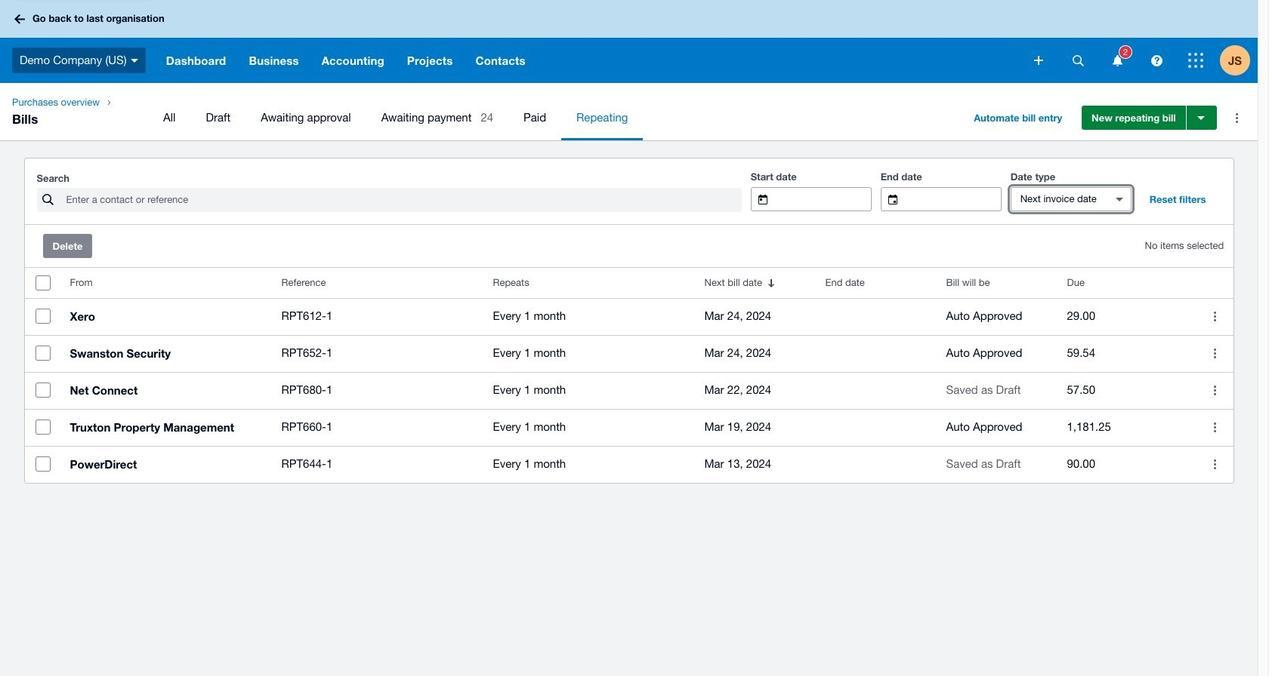 Task type: describe. For each thing, give the bounding box(es) containing it.
session table element
[[25, 268, 1233, 484]]

1 vertical spatial svg image
[[1151, 55, 1162, 66]]



Task type: vqa. For each thing, say whether or not it's contained in the screenshot.
menu
yes



Task type: locate. For each thing, give the bounding box(es) containing it.
menu
[[148, 95, 953, 141]]

0 horizontal spatial svg image
[[14, 14, 25, 24]]

Enter a contact or reference field
[[65, 189, 742, 212]]

svg image
[[14, 14, 25, 24], [1151, 55, 1162, 66]]

svg image
[[1188, 53, 1203, 68], [1072, 55, 1084, 66], [1112, 55, 1122, 66], [1034, 56, 1043, 65], [130, 59, 138, 63]]

navigation
[[0, 83, 1258, 141]]

None field
[[779, 188, 871, 211], [909, 188, 1001, 211], [1011, 188, 1103, 211], [779, 188, 871, 211], [909, 188, 1001, 211], [1011, 188, 1103, 211]]

0 vertical spatial svg image
[[14, 14, 25, 24]]

banner
[[0, 0, 1258, 83]]

1 horizontal spatial svg image
[[1151, 55, 1162, 66]]

overflow menu image
[[1222, 103, 1253, 133]]



